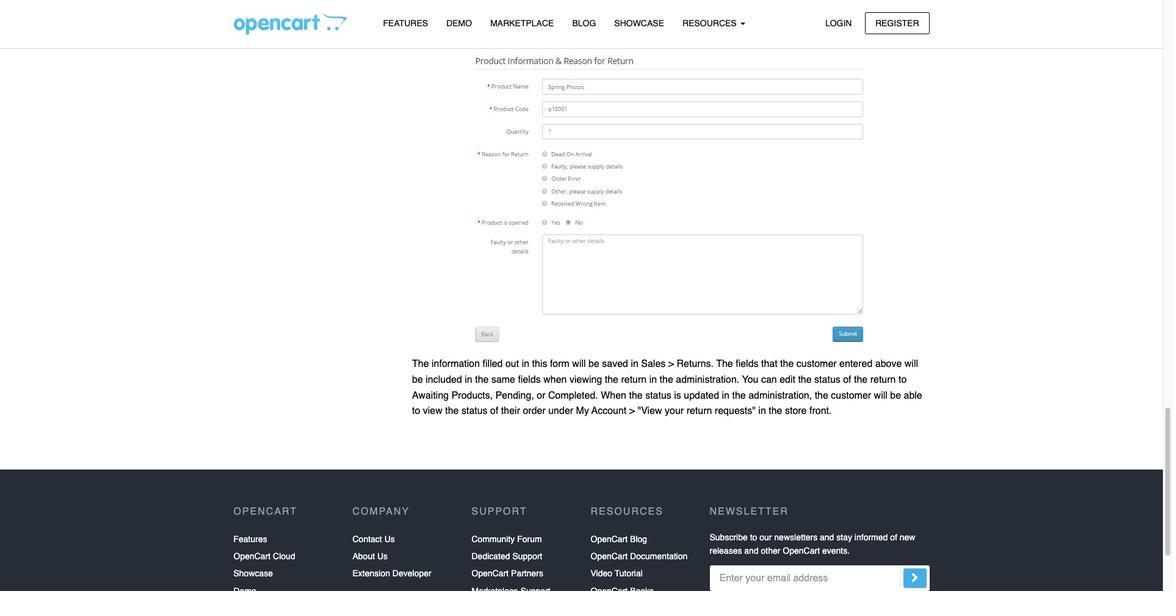 Task type: describe. For each thing, give the bounding box(es) containing it.
0 horizontal spatial return
[[621, 374, 647, 385]]

forum
[[517, 534, 542, 544]]

under
[[549, 406, 574, 417]]

community forum
[[472, 534, 542, 544]]

informed
[[855, 532, 888, 542]]

2 vertical spatial status
[[462, 406, 488, 417]]

order
[[523, 406, 546, 417]]

administration,
[[749, 390, 813, 401]]

you
[[743, 374, 759, 385]]

2 horizontal spatial return
[[871, 374, 896, 385]]

register link
[[865, 12, 930, 34]]

the right view
[[445, 406, 459, 417]]

viewing
[[570, 374, 602, 385]]

Enter your email address text field
[[710, 566, 930, 591]]

new
[[900, 532, 916, 542]]

features for opencart cloud
[[234, 534, 267, 544]]

contact us
[[353, 534, 395, 544]]

their
[[501, 406, 520, 417]]

1 horizontal spatial be
[[589, 359, 600, 370]]

marketplace
[[491, 18, 554, 28]]

the down entered
[[855, 374, 868, 385]]

the up edit on the bottom of the page
[[781, 359, 794, 370]]

completed.
[[548, 390, 598, 401]]

angle right image
[[912, 570, 919, 585]]

1 horizontal spatial will
[[874, 390, 888, 401]]

returns.
[[677, 359, 714, 370]]

opencart for opencart cloud
[[234, 552, 271, 561]]

0 vertical spatial fields
[[736, 359, 759, 370]]

1 vertical spatial >
[[630, 406, 635, 417]]

when
[[601, 390, 627, 401]]

features link for opencart cloud
[[234, 531, 267, 548]]

requests"
[[715, 406, 756, 417]]

products,
[[452, 390, 493, 401]]

1 vertical spatial showcase
[[234, 569, 273, 579]]

newsletter
[[710, 507, 789, 518]]

in up "requests""
[[722, 390, 730, 401]]

1 vertical spatial of
[[491, 406, 499, 417]]

the up "requests""
[[733, 390, 746, 401]]

awaiting
[[412, 390, 449, 401]]

store
[[785, 406, 807, 417]]

resources link
[[674, 13, 755, 34]]

2 the from the left
[[717, 359, 733, 370]]

of inside subscribe to our newsletters and stay informed of new releases and other opencart events.
[[891, 532, 898, 542]]

in left 'sales'
[[631, 359, 639, 370]]

the up front.
[[815, 390, 829, 401]]

subscribe to our newsletters and stay informed of new releases and other opencart events.
[[710, 532, 916, 556]]

1 vertical spatial resources
[[591, 507, 664, 518]]

login
[[826, 18, 852, 28]]

developer
[[393, 569, 432, 579]]

stay
[[837, 532, 853, 542]]

0 horizontal spatial will
[[573, 359, 586, 370]]

the information filled out in this form will be saved in sales > returns. the fields that the customer entered above will be included in the same fields when viewing the return in the administration. you can edit the status of the return to awaiting products, pending, or completed. when the status is updated in the administration, the customer will be able to view the status of their order under my account > "view your return requests" in the store front.
[[412, 359, 923, 417]]

opencart for opencart documentation
[[591, 552, 628, 561]]

dedicated support link
[[472, 548, 543, 565]]

1 vertical spatial status
[[646, 390, 672, 401]]

register
[[876, 18, 920, 28]]

in right out
[[522, 359, 530, 370]]

dedicated support
[[472, 552, 543, 561]]

marketplace link
[[481, 13, 563, 34]]

the up products,
[[475, 374, 489, 385]]

contact
[[353, 534, 382, 544]]

company
[[353, 507, 410, 518]]

0 vertical spatial support
[[472, 507, 527, 518]]

opencart inside subscribe to our newsletters and stay informed of new releases and other opencart events.
[[783, 546, 820, 556]]

cloud
[[273, 552, 295, 561]]

able
[[904, 390, 923, 401]]

or
[[537, 390, 546, 401]]

the down 'sales'
[[660, 374, 674, 385]]

0 horizontal spatial fields
[[518, 374, 541, 385]]

our
[[760, 532, 772, 542]]

2 horizontal spatial will
[[905, 359, 919, 370]]

above
[[876, 359, 902, 370]]

to inside subscribe to our newsletters and stay informed of new releases and other opencart events.
[[750, 532, 758, 542]]

included
[[426, 374, 462, 385]]

about us
[[353, 552, 388, 561]]

extension developer
[[353, 569, 432, 579]]

account
[[592, 406, 627, 417]]

this
[[532, 359, 548, 370]]

documentation
[[630, 552, 688, 561]]

1 vertical spatial customer
[[832, 390, 872, 401]]

filled
[[483, 359, 503, 370]]

newsletters
[[775, 532, 818, 542]]

blog link
[[563, 13, 606, 34]]

front.
[[810, 406, 832, 417]]

that
[[762, 359, 778, 370]]

us for about us
[[377, 552, 388, 561]]

when
[[544, 374, 567, 385]]

can
[[762, 374, 777, 385]]

in down 'sales'
[[650, 374, 657, 385]]

opencart partners
[[472, 569, 544, 579]]

opencart for opencart blog
[[591, 534, 628, 544]]

the up when
[[605, 374, 619, 385]]

extension developer link
[[353, 565, 432, 583]]

product returns image
[[471, 0, 871, 349]]



Task type: vqa. For each thing, say whether or not it's contained in the screenshot.


Task type: locate. For each thing, give the bounding box(es) containing it.
partners
[[511, 569, 544, 579]]

customer
[[797, 359, 837, 370], [832, 390, 872, 401]]

be up viewing on the bottom
[[589, 359, 600, 370]]

opencart down newsletters
[[783, 546, 820, 556]]

0 horizontal spatial features
[[234, 534, 267, 544]]

1 horizontal spatial of
[[844, 374, 852, 385]]

demo
[[447, 18, 472, 28]]

1 horizontal spatial fields
[[736, 359, 759, 370]]

opencart for opencart
[[234, 507, 298, 518]]

1 horizontal spatial the
[[717, 359, 733, 370]]

of left their
[[491, 406, 499, 417]]

fields down 'this'
[[518, 374, 541, 385]]

dedicated
[[472, 552, 510, 561]]

blog
[[573, 18, 596, 28], [630, 534, 648, 544]]

the up "view
[[629, 390, 643, 401]]

"view
[[638, 406, 663, 417]]

administration.
[[676, 374, 740, 385]]

of left new
[[891, 532, 898, 542]]

opencart for opencart partners
[[472, 569, 509, 579]]

community
[[472, 534, 515, 544]]

us
[[385, 534, 395, 544], [377, 552, 388, 561]]

1 vertical spatial to
[[412, 406, 420, 417]]

status up front.
[[815, 374, 841, 385]]

0 vertical spatial status
[[815, 374, 841, 385]]

1 horizontal spatial and
[[820, 532, 835, 542]]

in up products,
[[465, 374, 473, 385]]

status
[[815, 374, 841, 385], [646, 390, 672, 401], [462, 406, 488, 417]]

1 vertical spatial us
[[377, 552, 388, 561]]

0 vertical spatial us
[[385, 534, 395, 544]]

us right contact
[[385, 534, 395, 544]]

> right 'sales'
[[669, 359, 674, 370]]

will up viewing on the bottom
[[573, 359, 586, 370]]

the down administration,
[[769, 406, 783, 417]]

opencart blog
[[591, 534, 648, 544]]

0 horizontal spatial be
[[412, 374, 423, 385]]

features link for demo
[[374, 13, 437, 34]]

opencart blog link
[[591, 531, 648, 548]]

0 horizontal spatial of
[[491, 406, 499, 417]]

opencart cloud link
[[234, 548, 295, 565]]

opencart up opencart documentation
[[591, 534, 628, 544]]

0 vertical spatial resources
[[683, 18, 739, 28]]

showcase link
[[606, 13, 674, 34], [234, 565, 273, 583]]

opencart partners link
[[472, 565, 544, 583]]

0 horizontal spatial features link
[[234, 531, 267, 548]]

us right about
[[377, 552, 388, 561]]

the right edit on the bottom of the page
[[799, 374, 812, 385]]

video
[[591, 569, 613, 579]]

of
[[844, 374, 852, 385], [491, 406, 499, 417], [891, 532, 898, 542]]

>
[[669, 359, 674, 370], [630, 406, 635, 417]]

return down saved in the bottom of the page
[[621, 374, 647, 385]]

support up partners
[[513, 552, 543, 561]]

2 vertical spatial of
[[891, 532, 898, 542]]

opencart down dedicated
[[472, 569, 509, 579]]

features link
[[374, 13, 437, 34], [234, 531, 267, 548]]

be up awaiting
[[412, 374, 423, 385]]

0 horizontal spatial to
[[412, 406, 420, 417]]

blog inside 'link'
[[573, 18, 596, 28]]

sales
[[642, 359, 666, 370]]

video tutorial
[[591, 569, 643, 579]]

the
[[412, 359, 429, 370], [717, 359, 733, 370]]

2 horizontal spatial of
[[891, 532, 898, 542]]

1 horizontal spatial to
[[750, 532, 758, 542]]

us for contact us
[[385, 534, 395, 544]]

0 horizontal spatial blog
[[573, 18, 596, 28]]

form
[[550, 359, 570, 370]]

video tutorial link
[[591, 565, 643, 583]]

1 horizontal spatial showcase link
[[606, 13, 674, 34]]

of down entered
[[844, 374, 852, 385]]

opencart left 'cloud'
[[234, 552, 271, 561]]

the up the included on the bottom of the page
[[412, 359, 429, 370]]

1 vertical spatial be
[[412, 374, 423, 385]]

1 vertical spatial and
[[745, 546, 759, 556]]

is
[[675, 390, 682, 401]]

and up events.
[[820, 532, 835, 542]]

saved
[[602, 359, 629, 370]]

pending,
[[496, 390, 534, 401]]

updated
[[684, 390, 720, 401]]

2 horizontal spatial to
[[899, 374, 907, 385]]

0 vertical spatial customer
[[797, 359, 837, 370]]

0 vertical spatial of
[[844, 374, 852, 385]]

showcase right blog 'link'
[[615, 18, 665, 28]]

to left 'our'
[[750, 532, 758, 542]]

events.
[[823, 546, 850, 556]]

1 horizontal spatial return
[[687, 406, 712, 417]]

features left demo
[[383, 18, 428, 28]]

1 horizontal spatial resources
[[683, 18, 739, 28]]

demo link
[[437, 13, 481, 34]]

1 vertical spatial fields
[[518, 374, 541, 385]]

0 horizontal spatial resources
[[591, 507, 664, 518]]

will right above
[[905, 359, 919, 370]]

1 horizontal spatial features
[[383, 18, 428, 28]]

return down updated
[[687, 406, 712, 417]]

subscribe
[[710, 532, 748, 542]]

0 vertical spatial features link
[[374, 13, 437, 34]]

fields up you
[[736, 359, 759, 370]]

1 horizontal spatial >
[[669, 359, 674, 370]]

0 vertical spatial showcase
[[615, 18, 665, 28]]

0 vertical spatial blog
[[573, 18, 596, 28]]

status down products,
[[462, 406, 488, 417]]

be left able
[[891, 390, 902, 401]]

will
[[573, 359, 586, 370], [905, 359, 919, 370], [874, 390, 888, 401]]

to up able
[[899, 374, 907, 385]]

> left "view
[[630, 406, 635, 417]]

tutorial
[[615, 569, 643, 579]]

1 horizontal spatial blog
[[630, 534, 648, 544]]

contact us link
[[353, 531, 395, 548]]

2 vertical spatial be
[[891, 390, 902, 401]]

login link
[[815, 12, 863, 34]]

about us link
[[353, 548, 388, 565]]

1 vertical spatial features
[[234, 534, 267, 544]]

1 the from the left
[[412, 359, 429, 370]]

support up community
[[472, 507, 527, 518]]

customer left entered
[[797, 359, 837, 370]]

0 horizontal spatial showcase link
[[234, 565, 273, 583]]

1 vertical spatial support
[[513, 552, 543, 561]]

0 vertical spatial showcase link
[[606, 13, 674, 34]]

in
[[522, 359, 530, 370], [631, 359, 639, 370], [465, 374, 473, 385], [650, 374, 657, 385], [722, 390, 730, 401], [759, 406, 766, 417]]

1 horizontal spatial showcase
[[615, 18, 665, 28]]

be
[[589, 359, 600, 370], [412, 374, 423, 385], [891, 390, 902, 401]]

same
[[492, 374, 516, 385]]

features link up opencart cloud
[[234, 531, 267, 548]]

0 vertical spatial to
[[899, 374, 907, 385]]

2 vertical spatial to
[[750, 532, 758, 542]]

releases
[[710, 546, 742, 556]]

0 horizontal spatial showcase
[[234, 569, 273, 579]]

information
[[432, 359, 480, 370]]

showcase down opencart cloud link
[[234, 569, 273, 579]]

extension
[[353, 569, 390, 579]]

my
[[576, 406, 589, 417]]

about
[[353, 552, 375, 561]]

features inside features "link"
[[383, 18, 428, 28]]

0 horizontal spatial the
[[412, 359, 429, 370]]

and left other at the right bottom of page
[[745, 546, 759, 556]]

2 horizontal spatial status
[[815, 374, 841, 385]]

0 horizontal spatial >
[[630, 406, 635, 417]]

1 vertical spatial features link
[[234, 531, 267, 548]]

opencart documentation
[[591, 552, 688, 561]]

showcase
[[615, 18, 665, 28], [234, 569, 273, 579]]

1 horizontal spatial features link
[[374, 13, 437, 34]]

features up opencart cloud
[[234, 534, 267, 544]]

entered
[[840, 359, 873, 370]]

opencart cloud
[[234, 552, 295, 561]]

1 vertical spatial blog
[[630, 534, 648, 544]]

0 vertical spatial features
[[383, 18, 428, 28]]

opencart - open source shopping cart solution image
[[234, 13, 347, 35]]

community forum link
[[472, 531, 542, 548]]

will down above
[[874, 390, 888, 401]]

to left view
[[412, 406, 420, 417]]

0 vertical spatial and
[[820, 532, 835, 542]]

status up "view
[[646, 390, 672, 401]]

the up administration.
[[717, 359, 733, 370]]

0 vertical spatial >
[[669, 359, 674, 370]]

features for demo
[[383, 18, 428, 28]]

and
[[820, 532, 835, 542], [745, 546, 759, 556]]

your
[[665, 406, 684, 417]]

return down above
[[871, 374, 896, 385]]

0 vertical spatial be
[[589, 359, 600, 370]]

0 horizontal spatial status
[[462, 406, 488, 417]]

other
[[761, 546, 781, 556]]

features
[[383, 18, 428, 28], [234, 534, 267, 544]]

1 horizontal spatial status
[[646, 390, 672, 401]]

opencart documentation link
[[591, 548, 688, 565]]

opencart up video tutorial
[[591, 552, 628, 561]]

fields
[[736, 359, 759, 370], [518, 374, 541, 385]]

features link left demo
[[374, 13, 437, 34]]

customer down entered
[[832, 390, 872, 401]]

in down administration,
[[759, 406, 766, 417]]

opencart up opencart cloud
[[234, 507, 298, 518]]

support inside dedicated support 'link'
[[513, 552, 543, 561]]

view
[[423, 406, 443, 417]]

2 horizontal spatial be
[[891, 390, 902, 401]]

1 vertical spatial showcase link
[[234, 565, 273, 583]]

0 horizontal spatial and
[[745, 546, 759, 556]]

edit
[[780, 374, 796, 385]]

out
[[506, 359, 519, 370]]

resources
[[683, 18, 739, 28], [591, 507, 664, 518]]



